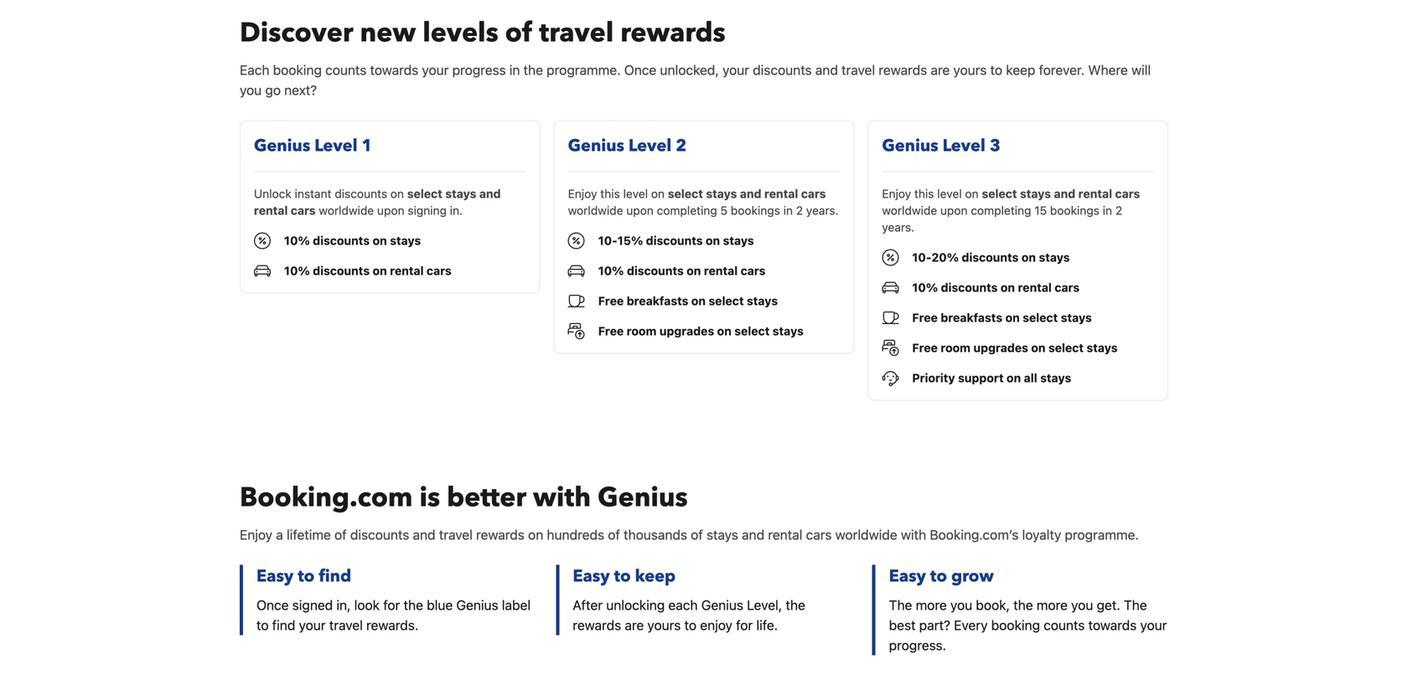 Task type: vqa. For each thing, say whether or not it's contained in the screenshot.
travel restrictions and advisories in the middle east on the top of page
no



Task type: describe. For each thing, give the bounding box(es) containing it.
counts inside the more you book, the more you get. the best part? every booking counts towards your progress.
[[1044, 618, 1085, 634]]

stays inside enjoy this level on select stays and rental cars worldwide upon completing 15 bookings in 2 years.
[[1020, 187, 1051, 201]]

to inside once signed in, look for the blue genius label to find your travel rewards.
[[257, 618, 269, 634]]

unlocked,
[[660, 62, 719, 78]]

worldwide inside enjoy this level on select stays and rental cars worldwide upon completing 5 bookings in 2 years.
[[568, 204, 623, 217]]

priority support on all stays
[[913, 371, 1072, 385]]

each
[[669, 598, 698, 614]]

of up progress
[[505, 15, 533, 51]]

to up signed
[[298, 565, 315, 588]]

free breakfasts on select stays for genius level 2
[[598, 294, 778, 308]]

genius level 1
[[254, 134, 373, 158]]

unlock instant discounts on
[[254, 187, 407, 201]]

easy for easy to keep
[[573, 565, 610, 588]]

are inside after unlocking each genius level, the rewards are yours to enjoy for life.
[[625, 618, 644, 634]]

free room upgrades on select stays for 3
[[913, 341, 1118, 355]]

blue
[[427, 598, 453, 614]]

10- for genius level 2
[[598, 234, 618, 248]]

10% discounts on rental cars for genius level 2
[[598, 264, 766, 278]]

1 horizontal spatial you
[[951, 598, 973, 614]]

20%
[[932, 251, 959, 264]]

rewards inside after unlocking each genius level, the rewards are yours to enjoy for life.
[[573, 618, 621, 634]]

easy to keep
[[573, 565, 676, 588]]

1 horizontal spatial with
[[901, 527, 927, 543]]

forever.
[[1039, 62, 1085, 78]]

the inside once signed in, look for the blue genius label to find your travel rewards.
[[404, 598, 423, 614]]

upgrades for 2
[[660, 324, 715, 338]]

after
[[573, 598, 603, 614]]

10% for genius level 2
[[598, 264, 624, 278]]

2 more from the left
[[1037, 598, 1068, 614]]

enjoy a lifetime of discounts and travel rewards on hundreds of thousands of stays and rental cars worldwide with booking.com's loyalty programme.
[[240, 527, 1139, 543]]

lifetime
[[287, 527, 331, 543]]

15%
[[618, 234, 643, 248]]

discounts inside each booking counts towards your progress in the programme. once unlocked, your discounts and travel rewards are yours to keep forever. where will you go next?
[[753, 62, 812, 78]]

in,
[[337, 598, 351, 614]]

and inside enjoy this level on select stays and rental cars worldwide upon completing 15 bookings in 2 years.
[[1054, 187, 1076, 201]]

of right hundreds
[[608, 527, 620, 543]]

15
[[1035, 204, 1047, 217]]

select inside enjoy this level on select stays and rental cars worldwide upon completing 5 bookings in 2 years.
[[668, 187, 703, 201]]

10% discounts on stays
[[284, 234, 421, 248]]

free room upgrades on select stays for 2
[[598, 324, 804, 338]]

bookings for genius level 2
[[731, 204, 781, 217]]

1 the from the left
[[889, 598, 913, 614]]

levels
[[423, 15, 499, 51]]

0 horizontal spatial 2
[[676, 134, 687, 158]]

a
[[276, 527, 283, 543]]

level for 3
[[943, 134, 986, 158]]

book,
[[976, 598, 1010, 614]]

are inside each booking counts towards your progress in the programme. once unlocked, your discounts and travel rewards are yours to keep forever. where will you go next?
[[931, 62, 950, 78]]

to inside each booking counts towards your progress in the programme. once unlocked, your discounts and travel rewards are yours to keep forever. where will you go next?
[[991, 62, 1003, 78]]

enjoy
[[700, 618, 733, 634]]

unlocking
[[606, 598, 665, 614]]

discover new levels of travel rewards
[[240, 15, 726, 51]]

easy for easy to find
[[257, 565, 294, 588]]

to inside after unlocking each genius level, the rewards are yours to enjoy for life.
[[685, 618, 697, 634]]

10-20% discounts on stays
[[913, 251, 1070, 264]]

this for genius level 2
[[601, 187, 620, 201]]

to up unlocking
[[614, 565, 631, 588]]

the inside after unlocking each genius level, the rewards are yours to enjoy for life.
[[786, 598, 806, 614]]

10% for genius level 1
[[284, 264, 310, 278]]

where
[[1089, 62, 1128, 78]]

cars inside enjoy this level on select stays and rental cars worldwide upon completing 5 bookings in 2 years.
[[801, 187, 826, 201]]

of right thousands
[[691, 527, 703, 543]]

stays inside select stays and rental cars
[[445, 187, 477, 201]]

progress
[[452, 62, 506, 78]]

genius level 3
[[882, 134, 1001, 158]]

easy to grow
[[889, 565, 994, 588]]

1 horizontal spatial programme.
[[1065, 527, 1139, 543]]

once signed in, look for the blue genius label to find your travel rewards.
[[257, 598, 531, 634]]

get.
[[1097, 598, 1121, 614]]

worldwide upon signing in.
[[316, 204, 463, 217]]

yours inside after unlocking each genius level, the rewards are yours to enjoy for life.
[[648, 618, 681, 634]]

part?
[[920, 618, 951, 634]]

once inside each booking counts towards your progress in the programme. once unlocked, your discounts and travel rewards are yours to keep forever. where will you go next?
[[624, 62, 657, 78]]

for inside once signed in, look for the blue genius label to find your travel rewards.
[[383, 598, 400, 614]]

label
[[502, 598, 531, 614]]

signing
[[408, 204, 447, 217]]

enjoy this level on select stays and rental cars worldwide upon completing 15 bookings in 2 years.
[[882, 187, 1141, 234]]

level for 2
[[623, 187, 648, 201]]

enjoy this level on select stays and rental cars worldwide upon completing 5 bookings in 2 years.
[[568, 187, 839, 217]]

2 for genius level 3
[[1116, 204, 1123, 217]]

and inside enjoy this level on select stays and rental cars worldwide upon completing 5 bookings in 2 years.
[[740, 187, 762, 201]]

easy to find
[[257, 565, 351, 588]]

0 horizontal spatial enjoy
[[240, 527, 273, 543]]

rental inside enjoy this level on select stays and rental cars worldwide upon completing 15 bookings in 2 years.
[[1079, 187, 1113, 201]]

yours inside each booking counts towards your progress in the programme. once unlocked, your discounts and travel rewards are yours to keep forever. where will you go next?
[[954, 62, 987, 78]]

is
[[420, 480, 440, 516]]

1 upon from the left
[[377, 204, 405, 217]]

completing for genius level 2
[[657, 204, 718, 217]]

progress.
[[889, 638, 947, 654]]

and inside each booking counts towards your progress in the programme. once unlocked, your discounts and travel rewards are yours to keep forever. where will you go next?
[[816, 62, 838, 78]]

upon for genius level 2
[[627, 204, 654, 217]]

10- for genius level 3
[[913, 251, 932, 264]]

life.
[[757, 618, 778, 634]]

1
[[362, 134, 373, 158]]

after unlocking each genius level, the rewards are yours to enjoy for life.
[[573, 598, 806, 634]]

upon for genius level 3
[[941, 204, 968, 217]]

counts inside each booking counts towards your progress in the programme. once unlocked, your discounts and travel rewards are yours to keep forever. where will you go next?
[[325, 62, 367, 78]]

rewards inside each booking counts towards your progress in the programme. once unlocked, your discounts and travel rewards are yours to keep forever. where will you go next?
[[879, 62, 928, 78]]

stays inside enjoy this level on select stays and rental cars worldwide upon completing 5 bookings in 2 years.
[[706, 187, 737, 201]]

1 more from the left
[[916, 598, 947, 614]]

hundreds
[[547, 527, 605, 543]]

each booking counts towards your progress in the programme. once unlocked, your discounts and travel rewards are yours to keep forever. where will you go next?
[[240, 62, 1151, 98]]

loyalty
[[1023, 527, 1062, 543]]

genius inside once signed in, look for the blue genius label to find your travel rewards.
[[456, 598, 499, 614]]

next?
[[284, 82, 317, 98]]

in.
[[450, 204, 463, 217]]

towards inside the more you book, the more you get. the best part? every booking counts towards your progress.
[[1089, 618, 1137, 634]]

rewards.
[[366, 618, 419, 634]]

go
[[265, 82, 281, 98]]



Task type: locate. For each thing, give the bounding box(es) containing it.
you
[[240, 82, 262, 98], [951, 598, 973, 614], [1072, 598, 1094, 614]]

to left forever.
[[991, 62, 1003, 78]]

upon left signing
[[377, 204, 405, 217]]

0 horizontal spatial keep
[[635, 565, 676, 588]]

0 vertical spatial programme.
[[547, 62, 621, 78]]

completing left 15
[[971, 204, 1032, 217]]

free breakfasts on select stays for genius level 3
[[913, 311, 1092, 325]]

completing for genius level 3
[[971, 204, 1032, 217]]

level
[[623, 187, 648, 201], [938, 187, 962, 201]]

1 vertical spatial 10-
[[913, 251, 932, 264]]

0 horizontal spatial programme.
[[547, 62, 621, 78]]

travel inside each booking counts towards your progress in the programme. once unlocked, your discounts and travel rewards are yours to keep forever. where will you go next?
[[842, 62, 876, 78]]

enjoy down genius level 3
[[882, 187, 912, 201]]

instant
[[295, 187, 332, 201]]

0 vertical spatial free room upgrades on select stays
[[598, 324, 804, 338]]

10-15% discounts on stays
[[598, 234, 754, 248]]

the more you book, the more you get. the best part? every booking counts towards your progress.
[[889, 598, 1168, 654]]

1 horizontal spatial the
[[1124, 598, 1148, 614]]

level left 1
[[315, 134, 358, 158]]

0 vertical spatial 10-
[[598, 234, 618, 248]]

level down genius level 3
[[938, 187, 962, 201]]

0 horizontal spatial free room upgrades on select stays
[[598, 324, 804, 338]]

room for 3
[[941, 341, 971, 355]]

2 easy from the left
[[573, 565, 610, 588]]

bookings right 5 on the top
[[731, 204, 781, 217]]

0 vertical spatial yours
[[954, 62, 987, 78]]

the inside each booking counts towards your progress in the programme. once unlocked, your discounts and travel rewards are yours to keep forever. where will you go next?
[[524, 62, 543, 78]]

1 horizontal spatial free breakfasts on select stays
[[913, 311, 1092, 325]]

level left the 3 on the top of page
[[943, 134, 986, 158]]

1 vertical spatial breakfasts
[[941, 311, 1003, 325]]

bookings inside enjoy this level on select stays and rental cars worldwide upon completing 5 bookings in 2 years.
[[731, 204, 781, 217]]

more left "get."
[[1037, 598, 1068, 614]]

the right progress
[[524, 62, 543, 78]]

0 horizontal spatial level
[[623, 187, 648, 201]]

the left blue
[[404, 598, 423, 614]]

upon inside enjoy this level on select stays and rental cars worldwide upon completing 15 bookings in 2 years.
[[941, 204, 968, 217]]

breakfasts
[[627, 294, 689, 308], [941, 311, 1003, 325]]

towards down new
[[370, 62, 419, 78]]

booking inside each booking counts towards your progress in the programme. once unlocked, your discounts and travel rewards are yours to keep forever. where will you go next?
[[273, 62, 322, 78]]

with up hundreds
[[533, 480, 591, 516]]

bookings inside enjoy this level on select stays and rental cars worldwide upon completing 15 bookings in 2 years.
[[1050, 204, 1100, 217]]

1 vertical spatial keep
[[635, 565, 676, 588]]

with
[[533, 480, 591, 516], [901, 527, 927, 543]]

rental inside enjoy this level on select stays and rental cars worldwide upon completing 5 bookings in 2 years.
[[765, 187, 799, 201]]

more up part?
[[916, 598, 947, 614]]

2 completing from the left
[[971, 204, 1032, 217]]

1 horizontal spatial 10-
[[913, 251, 932, 264]]

rewards
[[621, 15, 726, 51], [879, 62, 928, 78], [476, 527, 525, 543], [573, 618, 621, 634]]

easy up best
[[889, 565, 926, 588]]

free breakfasts on select stays down 10-15% discounts on stays
[[598, 294, 778, 308]]

once left signed
[[257, 598, 289, 614]]

breakfasts for 2
[[627, 294, 689, 308]]

find inside once signed in, look for the blue genius label to find your travel rewards.
[[272, 618, 295, 634]]

1 horizontal spatial 10% discounts on rental cars
[[598, 264, 766, 278]]

1 level from the left
[[623, 187, 648, 201]]

completing inside enjoy this level on select stays and rental cars worldwide upon completing 15 bookings in 2 years.
[[971, 204, 1032, 217]]

breakfasts for 3
[[941, 311, 1003, 325]]

the inside the more you book, the more you get. the best part? every booking counts towards your progress.
[[1014, 598, 1033, 614]]

enjoy for genius level 2
[[568, 187, 597, 201]]

10% discounts on rental cars down 10-20% discounts on stays
[[913, 281, 1080, 295]]

bookings for genius level 3
[[1050, 204, 1100, 217]]

0 vertical spatial breakfasts
[[627, 294, 689, 308]]

yours down each at the left bottom of page
[[648, 618, 681, 634]]

upon up 15% at the left
[[627, 204, 654, 217]]

2 right 5 on the top
[[796, 204, 803, 217]]

1 horizontal spatial level
[[629, 134, 672, 158]]

keep up unlocking
[[635, 565, 676, 588]]

in right 15
[[1103, 204, 1113, 217]]

with up easy to grow
[[901, 527, 927, 543]]

best
[[889, 618, 916, 634]]

discover
[[240, 15, 353, 51]]

1 vertical spatial free breakfasts on select stays
[[913, 311, 1092, 325]]

3 upon from the left
[[941, 204, 968, 217]]

0 horizontal spatial upgrades
[[660, 324, 715, 338]]

0 horizontal spatial completing
[[657, 204, 718, 217]]

10%
[[284, 234, 310, 248], [284, 264, 310, 278], [598, 264, 624, 278], [913, 281, 938, 295]]

10% discounts on rental cars for genius level 3
[[913, 281, 1080, 295]]

for inside after unlocking each genius level, the rewards are yours to enjoy for life.
[[736, 618, 753, 634]]

once inside once signed in, look for the blue genius label to find your travel rewards.
[[257, 598, 289, 614]]

every
[[954, 618, 988, 634]]

upgrades for 3
[[974, 341, 1029, 355]]

completing up 10-15% discounts on stays
[[657, 204, 718, 217]]

level up 15% at the left
[[623, 187, 648, 201]]

10% down 20%
[[913, 281, 938, 295]]

towards
[[370, 62, 419, 78], [1089, 618, 1137, 634]]

in inside each booking counts towards your progress in the programme. once unlocked, your discounts and travel rewards are yours to keep forever. where will you go next?
[[510, 62, 520, 78]]

find down signed
[[272, 618, 295, 634]]

this inside enjoy this level on select stays and rental cars worldwide upon completing 5 bookings in 2 years.
[[601, 187, 620, 201]]

1 vertical spatial upgrades
[[974, 341, 1029, 355]]

0 vertical spatial once
[[624, 62, 657, 78]]

1 level from the left
[[315, 134, 358, 158]]

booking down book,
[[992, 618, 1041, 634]]

worldwide inside enjoy this level on select stays and rental cars worldwide upon completing 15 bookings in 2 years.
[[882, 204, 938, 217]]

1 horizontal spatial once
[[624, 62, 657, 78]]

for
[[383, 598, 400, 614], [736, 618, 753, 634]]

0 horizontal spatial in
[[510, 62, 520, 78]]

will
[[1132, 62, 1151, 78]]

0 vertical spatial years.
[[807, 204, 839, 217]]

1 horizontal spatial for
[[736, 618, 753, 634]]

upon up 20%
[[941, 204, 968, 217]]

1 vertical spatial programme.
[[1065, 527, 1139, 543]]

room
[[627, 324, 657, 338], [941, 341, 971, 355]]

stays
[[445, 187, 477, 201], [706, 187, 737, 201], [1020, 187, 1051, 201], [390, 234, 421, 248], [723, 234, 754, 248], [1039, 251, 1070, 264], [747, 294, 778, 308], [1061, 311, 1092, 325], [773, 324, 804, 338], [1087, 341, 1118, 355], [1041, 371, 1072, 385], [707, 527, 739, 543]]

booking.com
[[240, 480, 413, 516]]

level for 2
[[629, 134, 672, 158]]

0 horizontal spatial 10-
[[598, 234, 618, 248]]

grow
[[952, 565, 994, 588]]

1 easy from the left
[[257, 565, 294, 588]]

5
[[721, 204, 728, 217]]

the right book,
[[1014, 598, 1033, 614]]

booking.com is better with genius
[[240, 480, 688, 516]]

1 horizontal spatial room
[[941, 341, 971, 355]]

the right "get."
[[1124, 598, 1148, 614]]

worldwide
[[319, 204, 374, 217], [568, 204, 623, 217], [882, 204, 938, 217], [836, 527, 898, 543]]

your inside the more you book, the more you get. the best part? every booking counts towards your progress.
[[1141, 618, 1168, 634]]

this
[[601, 187, 620, 201], [915, 187, 934, 201]]

2 level from the left
[[629, 134, 672, 158]]

this for genius level 3
[[915, 187, 934, 201]]

all
[[1024, 371, 1038, 385]]

towards down "get."
[[1089, 618, 1137, 634]]

look
[[354, 598, 380, 614]]

of
[[505, 15, 533, 51], [335, 527, 347, 543], [608, 527, 620, 543], [691, 527, 703, 543]]

2 for genius level 2
[[796, 204, 803, 217]]

upgrades
[[660, 324, 715, 338], [974, 341, 1029, 355]]

enjoy for genius level 3
[[882, 187, 912, 201]]

select inside select stays and rental cars
[[407, 187, 443, 201]]

1 horizontal spatial 2
[[796, 204, 803, 217]]

for left life. on the right of the page
[[736, 618, 753, 634]]

0 horizontal spatial 10% discounts on rental cars
[[284, 264, 452, 278]]

breakfasts down 10-15% discounts on stays
[[627, 294, 689, 308]]

1 this from the left
[[601, 187, 620, 201]]

in for genius level 2
[[784, 204, 793, 217]]

2 horizontal spatial 2
[[1116, 204, 1123, 217]]

upon inside enjoy this level on select stays and rental cars worldwide upon completing 5 bookings in 2 years.
[[627, 204, 654, 217]]

1 horizontal spatial in
[[784, 204, 793, 217]]

0 horizontal spatial more
[[916, 598, 947, 614]]

programme. inside each booking counts towards your progress in the programme. once unlocked, your discounts and travel rewards are yours to keep forever. where will you go next?
[[547, 62, 621, 78]]

0 horizontal spatial the
[[889, 598, 913, 614]]

10% discounts on rental cars for genius level 1
[[284, 264, 452, 278]]

0 vertical spatial for
[[383, 598, 400, 614]]

0 vertical spatial upgrades
[[660, 324, 715, 338]]

enjoy inside enjoy this level on select stays and rental cars worldwide upon completing 15 bookings in 2 years.
[[882, 187, 912, 201]]

new
[[360, 15, 416, 51]]

discounts
[[753, 62, 812, 78], [335, 187, 387, 201], [313, 234, 370, 248], [646, 234, 703, 248], [962, 251, 1019, 264], [313, 264, 370, 278], [627, 264, 684, 278], [941, 281, 998, 295], [350, 527, 409, 543]]

your
[[422, 62, 449, 78], [723, 62, 750, 78], [299, 618, 326, 634], [1141, 618, 1168, 634]]

in right progress
[[510, 62, 520, 78]]

better
[[447, 480, 527, 516]]

select
[[407, 187, 443, 201], [668, 187, 703, 201], [982, 187, 1018, 201], [709, 294, 744, 308], [1023, 311, 1058, 325], [735, 324, 770, 338], [1049, 341, 1084, 355]]

years. for genius level 2
[[807, 204, 839, 217]]

completing
[[657, 204, 718, 217], [971, 204, 1032, 217]]

rental inside select stays and rental cars
[[254, 204, 288, 217]]

years. inside enjoy this level on select stays and rental cars worldwide upon completing 15 bookings in 2 years.
[[882, 220, 915, 234]]

enjoy left a
[[240, 527, 273, 543]]

10% down 10% discounts on stays
[[284, 264, 310, 278]]

0 vertical spatial with
[[533, 480, 591, 516]]

2 upon from the left
[[627, 204, 654, 217]]

1 horizontal spatial upgrades
[[974, 341, 1029, 355]]

1 vertical spatial find
[[272, 618, 295, 634]]

towards inside each booking counts towards your progress in the programme. once unlocked, your discounts and travel rewards are yours to keep forever. where will you go next?
[[370, 62, 419, 78]]

3 easy from the left
[[889, 565, 926, 588]]

the
[[524, 62, 543, 78], [404, 598, 423, 614], [786, 598, 806, 614], [1014, 598, 1033, 614]]

are up genius level 3
[[931, 62, 950, 78]]

2 the from the left
[[1124, 598, 1148, 614]]

2 right 15
[[1116, 204, 1123, 217]]

0 vertical spatial free breakfasts on select stays
[[598, 294, 778, 308]]

select inside enjoy this level on select stays and rental cars worldwide upon completing 15 bookings in 2 years.
[[982, 187, 1018, 201]]

1 horizontal spatial are
[[931, 62, 950, 78]]

0 vertical spatial are
[[931, 62, 950, 78]]

0 horizontal spatial breakfasts
[[627, 294, 689, 308]]

you up the every
[[951, 598, 973, 614]]

10% for genius level 3
[[913, 281, 938, 295]]

cars
[[801, 187, 826, 201], [1116, 187, 1141, 201], [291, 204, 316, 217], [427, 264, 452, 278], [741, 264, 766, 278], [1055, 281, 1080, 295], [806, 527, 832, 543]]

1 vertical spatial for
[[736, 618, 753, 634]]

counts
[[325, 62, 367, 78], [1044, 618, 1085, 634]]

keep
[[1006, 62, 1036, 78], [635, 565, 676, 588]]

you left "get."
[[1072, 598, 1094, 614]]

0 vertical spatial find
[[319, 565, 351, 588]]

2 horizontal spatial enjoy
[[882, 187, 912, 201]]

0 horizontal spatial yours
[[648, 618, 681, 634]]

2 horizontal spatial 10% discounts on rental cars
[[913, 281, 1080, 295]]

1 vertical spatial with
[[901, 527, 927, 543]]

yours up genius level 3
[[954, 62, 987, 78]]

1 vertical spatial booking
[[992, 618, 1041, 634]]

1 horizontal spatial counts
[[1044, 618, 1085, 634]]

2 horizontal spatial you
[[1072, 598, 1094, 614]]

each
[[240, 62, 270, 78]]

travel
[[539, 15, 614, 51], [842, 62, 876, 78], [439, 527, 473, 543], [329, 618, 363, 634]]

in inside enjoy this level on select stays and rental cars worldwide upon completing 5 bookings in 2 years.
[[784, 204, 793, 217]]

0 horizontal spatial towards
[[370, 62, 419, 78]]

signed
[[292, 598, 333, 614]]

easy up after at the left
[[573, 565, 610, 588]]

to left grow
[[931, 565, 947, 588]]

on inside enjoy this level on select stays and rental cars worldwide upon completing 15 bookings in 2 years.
[[966, 187, 979, 201]]

1 horizontal spatial breakfasts
[[941, 311, 1003, 325]]

level,
[[747, 598, 782, 614]]

0 horizontal spatial bookings
[[731, 204, 781, 217]]

10% down instant
[[284, 234, 310, 248]]

in right 5 on the top
[[784, 204, 793, 217]]

cars inside select stays and rental cars
[[291, 204, 316, 217]]

0 horizontal spatial for
[[383, 598, 400, 614]]

10% discounts on rental cars down 10-15% discounts on stays
[[598, 264, 766, 278]]

thousands
[[624, 527, 688, 543]]

cars inside enjoy this level on select stays and rental cars worldwide upon completing 15 bookings in 2 years.
[[1116, 187, 1141, 201]]

2 horizontal spatial in
[[1103, 204, 1113, 217]]

2 inside enjoy this level on select stays and rental cars worldwide upon completing 15 bookings in 2 years.
[[1116, 204, 1123, 217]]

1 vertical spatial counts
[[1044, 618, 1085, 634]]

this inside enjoy this level on select stays and rental cars worldwide upon completing 15 bookings in 2 years.
[[915, 187, 934, 201]]

support
[[958, 371, 1004, 385]]

find up in,
[[319, 565, 351, 588]]

1 vertical spatial once
[[257, 598, 289, 614]]

of right lifetime
[[335, 527, 347, 543]]

the right level,
[[786, 598, 806, 614]]

and inside select stays and rental cars
[[479, 187, 501, 201]]

keep left forever.
[[1006, 62, 1036, 78]]

1 horizontal spatial level
[[938, 187, 962, 201]]

1 horizontal spatial towards
[[1089, 618, 1137, 634]]

1 completing from the left
[[657, 204, 718, 217]]

and
[[816, 62, 838, 78], [479, 187, 501, 201], [740, 187, 762, 201], [1054, 187, 1076, 201], [413, 527, 436, 543], [742, 527, 765, 543]]

0 vertical spatial room
[[627, 324, 657, 338]]

yours
[[954, 62, 987, 78], [648, 618, 681, 634]]

priority
[[913, 371, 956, 385]]

1 bookings from the left
[[731, 204, 781, 217]]

breakfasts up support
[[941, 311, 1003, 325]]

1 horizontal spatial yours
[[954, 62, 987, 78]]

1 horizontal spatial find
[[319, 565, 351, 588]]

to down easy to find
[[257, 618, 269, 634]]

your inside once signed in, look for the blue genius label to find your travel rewards.
[[299, 618, 326, 634]]

2 inside enjoy this level on select stays and rental cars worldwide upon completing 5 bookings in 2 years.
[[796, 204, 803, 217]]

0 vertical spatial towards
[[370, 62, 419, 78]]

level inside enjoy this level on select stays and rental cars worldwide upon completing 5 bookings in 2 years.
[[623, 187, 648, 201]]

1 horizontal spatial free room upgrades on select stays
[[913, 341, 1118, 355]]

1 horizontal spatial bookings
[[1050, 204, 1100, 217]]

2 level from the left
[[938, 187, 962, 201]]

are
[[931, 62, 950, 78], [625, 618, 644, 634]]

travel inside once signed in, look for the blue genius label to find your travel rewards.
[[329, 618, 363, 634]]

10% discounts on rental cars down 10% discounts on stays
[[284, 264, 452, 278]]

once left unlocked,
[[624, 62, 657, 78]]

free room upgrades on select stays
[[598, 324, 804, 338], [913, 341, 1118, 355]]

1 horizontal spatial more
[[1037, 598, 1068, 614]]

0 vertical spatial counts
[[325, 62, 367, 78]]

1 horizontal spatial upon
[[627, 204, 654, 217]]

2 horizontal spatial upon
[[941, 204, 968, 217]]

2 this from the left
[[915, 187, 934, 201]]

3
[[990, 134, 1001, 158]]

2 bookings from the left
[[1050, 204, 1100, 217]]

level
[[315, 134, 358, 158], [629, 134, 672, 158], [943, 134, 986, 158]]

unlock
[[254, 187, 292, 201]]

bookings right 15
[[1050, 204, 1100, 217]]

enjoy down genius level 2
[[568, 187, 597, 201]]

1 horizontal spatial booking
[[992, 618, 1041, 634]]

years. for genius level 3
[[882, 220, 915, 234]]

find
[[319, 565, 351, 588], [272, 618, 295, 634]]

to down each at the left bottom of page
[[685, 618, 697, 634]]

free breakfasts on select stays
[[598, 294, 778, 308], [913, 311, 1092, 325]]

this down genius level 2
[[601, 187, 620, 201]]

1 vertical spatial free room upgrades on select stays
[[913, 341, 1118, 355]]

0 horizontal spatial with
[[533, 480, 591, 516]]

on inside enjoy this level on select stays and rental cars worldwide upon completing 5 bookings in 2 years.
[[651, 187, 665, 201]]

you down each on the left
[[240, 82, 262, 98]]

enjoy inside enjoy this level on select stays and rental cars worldwide upon completing 5 bookings in 2 years.
[[568, 187, 597, 201]]

1 vertical spatial are
[[625, 618, 644, 634]]

0 horizontal spatial room
[[627, 324, 657, 338]]

for up rewards.
[[383, 598, 400, 614]]

2 up enjoy this level on select stays and rental cars worldwide upon completing 5 bookings in 2 years.
[[676, 134, 687, 158]]

level for 3
[[938, 187, 962, 201]]

booking.com's
[[930, 527, 1019, 543]]

select stays and rental cars
[[254, 187, 501, 217]]

you inside each booking counts towards your progress in the programme. once unlocked, your discounts and travel rewards are yours to keep forever. where will you go next?
[[240, 82, 262, 98]]

0 horizontal spatial this
[[601, 187, 620, 201]]

1 horizontal spatial enjoy
[[568, 187, 597, 201]]

are down unlocking
[[625, 618, 644, 634]]

completing inside enjoy this level on select stays and rental cars worldwide upon completing 5 bookings in 2 years.
[[657, 204, 718, 217]]

0 horizontal spatial once
[[257, 598, 289, 614]]

easy down a
[[257, 565, 294, 588]]

in inside enjoy this level on select stays and rental cars worldwide upon completing 15 bookings in 2 years.
[[1103, 204, 1113, 217]]

in
[[510, 62, 520, 78], [784, 204, 793, 217], [1103, 204, 1113, 217]]

0 horizontal spatial upon
[[377, 204, 405, 217]]

0 horizontal spatial free breakfasts on select stays
[[598, 294, 778, 308]]

years. inside enjoy this level on select stays and rental cars worldwide upon completing 5 bookings in 2 years.
[[807, 204, 839, 217]]

free
[[598, 294, 624, 308], [913, 311, 938, 325], [598, 324, 624, 338], [913, 341, 938, 355]]

genius inside after unlocking each genius level, the rewards are yours to enjoy for life.
[[702, 598, 744, 614]]

1 vertical spatial years.
[[882, 220, 915, 234]]

3 level from the left
[[943, 134, 986, 158]]

level for 1
[[315, 134, 358, 158]]

in for genius level 3
[[1103, 204, 1113, 217]]

enjoy
[[568, 187, 597, 201], [882, 187, 912, 201], [240, 527, 273, 543]]

once
[[624, 62, 657, 78], [257, 598, 289, 614]]

programme.
[[547, 62, 621, 78], [1065, 527, 1139, 543]]

the up best
[[889, 598, 913, 614]]

this down genius level 3
[[915, 187, 934, 201]]

keep inside each booking counts towards your progress in the programme. once unlocked, your discounts and travel rewards are yours to keep forever. where will you go next?
[[1006, 62, 1036, 78]]

level inside enjoy this level on select stays and rental cars worldwide upon completing 15 bookings in 2 years.
[[938, 187, 962, 201]]

1 vertical spatial yours
[[648, 618, 681, 634]]

1 vertical spatial towards
[[1089, 618, 1137, 634]]

the
[[889, 598, 913, 614], [1124, 598, 1148, 614]]

1 horizontal spatial years.
[[882, 220, 915, 234]]

booking inside the more you book, the more you get. the best part? every booking counts towards your progress.
[[992, 618, 1041, 634]]

0 horizontal spatial easy
[[257, 565, 294, 588]]

booking
[[273, 62, 322, 78], [992, 618, 1041, 634]]

1 horizontal spatial keep
[[1006, 62, 1036, 78]]

free breakfasts on select stays up 'priority support on all stays'
[[913, 311, 1092, 325]]

2 horizontal spatial level
[[943, 134, 986, 158]]

10% down 15% at the left
[[598, 264, 624, 278]]

genius
[[254, 134, 310, 158], [568, 134, 625, 158], [882, 134, 939, 158], [598, 480, 688, 516], [456, 598, 499, 614], [702, 598, 744, 614]]

1 horizontal spatial completing
[[971, 204, 1032, 217]]

easy for easy to grow
[[889, 565, 926, 588]]

room for 2
[[627, 324, 657, 338]]

0 vertical spatial keep
[[1006, 62, 1036, 78]]

easy
[[257, 565, 294, 588], [573, 565, 610, 588], [889, 565, 926, 588]]

0 horizontal spatial years.
[[807, 204, 839, 217]]

level up enjoy this level on select stays and rental cars worldwide upon completing 5 bookings in 2 years.
[[629, 134, 672, 158]]

booking up next?
[[273, 62, 322, 78]]

0 horizontal spatial level
[[315, 134, 358, 158]]

genius level 2
[[568, 134, 687, 158]]

1 vertical spatial room
[[941, 341, 971, 355]]

1 horizontal spatial this
[[915, 187, 934, 201]]

2 horizontal spatial easy
[[889, 565, 926, 588]]

10% discounts on rental cars
[[284, 264, 452, 278], [598, 264, 766, 278], [913, 281, 1080, 295]]



